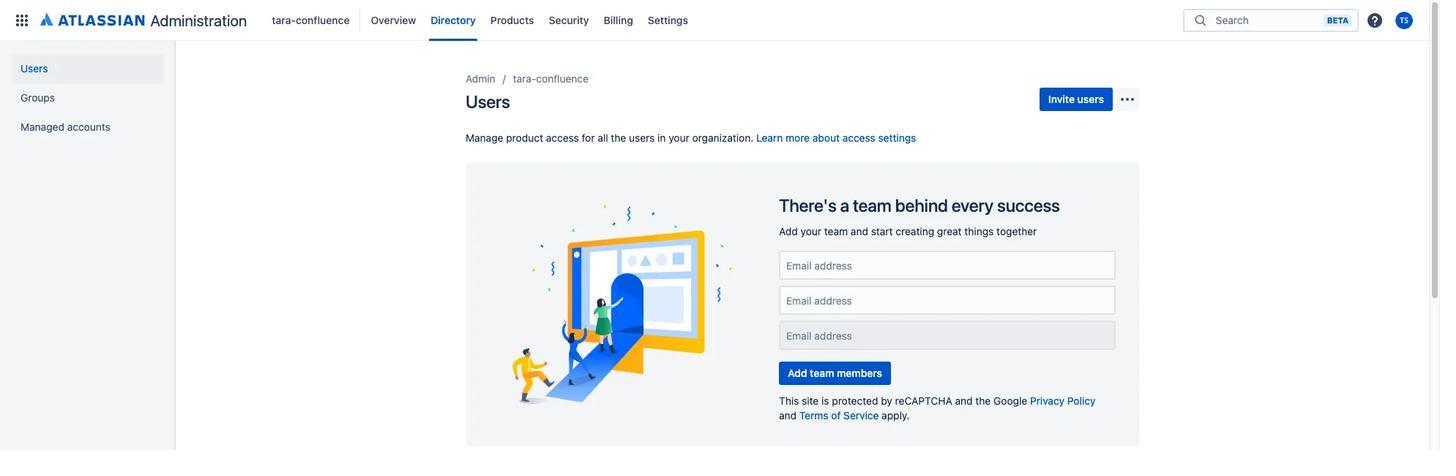Task type: vqa. For each thing, say whether or not it's contained in the screenshot.
Contacts link
no



Task type: locate. For each thing, give the bounding box(es) containing it.
tara- for 'tara-confluence' link to the top
[[272, 14, 296, 26]]

settings
[[878, 132, 916, 144]]

help icon image
[[1366, 11, 1384, 29]]

this
[[779, 395, 799, 408]]

products link
[[486, 8, 539, 32]]

add
[[779, 225, 798, 238], [788, 368, 807, 380]]

your
[[669, 132, 689, 144], [801, 225, 821, 238]]

1 horizontal spatial access
[[842, 132, 875, 144]]

1 horizontal spatial tara-
[[513, 72, 536, 85]]

0 horizontal spatial access
[[546, 132, 579, 144]]

1 vertical spatial team
[[824, 225, 848, 238]]

0 vertical spatial tara-confluence
[[272, 14, 350, 26]]

1 vertical spatial tara-confluence
[[513, 72, 589, 85]]

admin
[[466, 72, 495, 85]]

users
[[1077, 93, 1104, 105], [629, 132, 655, 144]]

0 vertical spatial email address email field
[[785, 259, 1110, 273]]

access
[[546, 132, 579, 144], [842, 132, 875, 144]]

service
[[844, 410, 879, 422]]

add your team and start creating great things together
[[779, 225, 1037, 238]]

policy
[[1067, 395, 1096, 408]]

all
[[598, 132, 608, 144]]

2 vertical spatial and
[[779, 410, 797, 422]]

admin link
[[466, 70, 495, 88]]

team up is
[[810, 368, 834, 380]]

access right about at the top right
[[842, 132, 875, 144]]

0 horizontal spatial the
[[611, 132, 626, 144]]

users up groups
[[20, 62, 48, 75]]

tara- inside global navigation element
[[272, 14, 296, 26]]

the
[[611, 132, 626, 144], [975, 395, 991, 408]]

privacy
[[1030, 395, 1065, 408]]

this site is protected by recaptcha and the google privacy policy and terms of service apply.
[[779, 395, 1096, 422]]

settings
[[648, 14, 688, 26]]

the right all
[[611, 132, 626, 144]]

atlassian image
[[40, 10, 145, 28], [40, 10, 145, 28]]

0 horizontal spatial your
[[669, 132, 689, 144]]

invite users
[[1048, 93, 1104, 105]]

your down there's
[[801, 225, 821, 238]]

security
[[549, 14, 589, 26]]

0 horizontal spatial and
[[779, 410, 797, 422]]

start
[[871, 225, 893, 238]]

site
[[802, 395, 819, 408]]

tara- for the rightmost 'tara-confluence' link
[[513, 72, 536, 85]]

0 vertical spatial tara-
[[272, 14, 296, 26]]

your right the "in" on the left top
[[669, 132, 689, 144]]

1 horizontal spatial the
[[975, 395, 991, 408]]

tara-confluence
[[272, 14, 350, 26], [513, 72, 589, 85]]

1 vertical spatial and
[[955, 395, 973, 408]]

add for add your team and start creating great things together
[[779, 225, 798, 238]]

team for and
[[824, 225, 848, 238]]

users inside button
[[1077, 93, 1104, 105]]

global navigation element
[[9, 0, 1183, 41]]

0 vertical spatial confluence
[[296, 14, 350, 26]]

0 horizontal spatial tara-confluence link
[[268, 8, 354, 32]]

1 vertical spatial email address email field
[[785, 294, 1110, 308]]

confluence left "overview"
[[296, 14, 350, 26]]

team
[[853, 195, 892, 216], [824, 225, 848, 238], [810, 368, 834, 380]]

0 horizontal spatial users
[[20, 62, 48, 75]]

1 vertical spatial users
[[629, 132, 655, 144]]

add inside the "add team members" button
[[788, 368, 807, 380]]

3 email address email field from the top
[[785, 329, 1110, 343]]

1 vertical spatial add
[[788, 368, 807, 380]]

1 horizontal spatial confluence
[[536, 72, 589, 85]]

manage product access for all the users in your organization. learn more about access settings
[[466, 132, 916, 144]]

recaptcha
[[895, 395, 952, 408]]

0 horizontal spatial confluence
[[296, 14, 350, 26]]

0 vertical spatial users
[[20, 62, 48, 75]]

1 vertical spatial the
[[975, 395, 991, 408]]

overview
[[371, 14, 416, 26]]

confluence
[[296, 14, 350, 26], [536, 72, 589, 85]]

0 vertical spatial your
[[669, 132, 689, 144]]

and left start on the right of the page
[[851, 225, 868, 238]]

add team members
[[788, 368, 882, 380]]

settings link
[[643, 8, 693, 32]]

overview link
[[366, 8, 420, 32]]

1 vertical spatial confluence
[[536, 72, 589, 85]]

add up "this"
[[788, 368, 807, 380]]

confluence down security link
[[536, 72, 589, 85]]

search icon image
[[1192, 13, 1209, 27]]

confluence inside global navigation element
[[296, 14, 350, 26]]

learn more about access settings link
[[756, 132, 916, 144]]

directory
[[431, 14, 476, 26]]

1 vertical spatial tara-confluence link
[[513, 70, 589, 88]]

1 horizontal spatial and
[[851, 225, 868, 238]]

1 vertical spatial tara-
[[513, 72, 536, 85]]

groups link
[[12, 83, 164, 113]]

0 vertical spatial team
[[853, 195, 892, 216]]

is
[[821, 395, 829, 408]]

users left the "in" on the left top
[[629, 132, 655, 144]]

and right the recaptcha
[[955, 395, 973, 408]]

beta
[[1327, 15, 1349, 25]]

users
[[20, 62, 48, 75], [466, 92, 510, 112]]

0 horizontal spatial tara-
[[272, 14, 296, 26]]

tara-confluence for the rightmost 'tara-confluence' link
[[513, 72, 589, 85]]

behind
[[895, 195, 948, 216]]

google
[[994, 395, 1027, 408]]

0 vertical spatial users
[[1077, 93, 1104, 105]]

access left for
[[546, 132, 579, 144]]

team right a
[[853, 195, 892, 216]]

team down a
[[824, 225, 848, 238]]

and
[[851, 225, 868, 238], [955, 395, 973, 408], [779, 410, 797, 422]]

administration link
[[35, 8, 253, 32]]

1 horizontal spatial your
[[801, 225, 821, 238]]

great
[[937, 225, 962, 238]]

tara-confluence inside global navigation element
[[272, 14, 350, 26]]

add down there's
[[779, 225, 798, 238]]

1 horizontal spatial users
[[1077, 93, 1104, 105]]

1 horizontal spatial tara-confluence
[[513, 72, 589, 85]]

managed
[[20, 121, 64, 133]]

terms
[[799, 410, 828, 422]]

users down 'admin' link
[[466, 92, 510, 112]]

1 vertical spatial users
[[466, 92, 510, 112]]

2 vertical spatial email address email field
[[785, 329, 1110, 343]]

protected
[[832, 395, 878, 408]]

and down "this"
[[779, 410, 797, 422]]

users right invite
[[1077, 93, 1104, 105]]

confluence for the rightmost 'tara-confluence' link
[[536, 72, 589, 85]]

0 vertical spatial add
[[779, 225, 798, 238]]

toggle navigation image
[[161, 59, 193, 88]]

2 horizontal spatial and
[[955, 395, 973, 408]]

the left 'google'
[[975, 395, 991, 408]]

tara-
[[272, 14, 296, 26], [513, 72, 536, 85]]

team for behind
[[853, 195, 892, 216]]

the inside this site is protected by recaptcha and the google privacy policy and terms of service apply.
[[975, 395, 991, 408]]

organization.
[[692, 132, 754, 144]]

2 vertical spatial team
[[810, 368, 834, 380]]

tara-confluence link
[[268, 8, 354, 32], [513, 70, 589, 88]]

Email address email field
[[785, 259, 1110, 273], [785, 294, 1110, 308], [785, 329, 1110, 343]]

1 horizontal spatial users
[[466, 92, 510, 112]]

tara-confluence for 'tara-confluence' link to the top
[[272, 14, 350, 26]]

terms of service link
[[799, 410, 879, 422]]

invite users button
[[1039, 88, 1113, 111]]

0 horizontal spatial tara-confluence
[[272, 14, 350, 26]]



Task type: describe. For each thing, give the bounding box(es) containing it.
directory link
[[426, 8, 480, 32]]

0 vertical spatial and
[[851, 225, 868, 238]]

billing
[[604, 14, 633, 26]]

apply.
[[882, 410, 910, 422]]

there's a team behind every success
[[779, 195, 1060, 216]]

members
[[837, 368, 882, 380]]

there's
[[779, 195, 836, 216]]

add for add team members
[[788, 368, 807, 380]]

of
[[831, 410, 841, 422]]

for
[[582, 132, 595, 144]]

managed accounts link
[[12, 113, 164, 142]]

more
[[786, 132, 810, 144]]

administration
[[150, 11, 247, 29]]

confluence for 'tara-confluence' link to the top
[[296, 14, 350, 26]]

administration banner
[[0, 0, 1429, 41]]

billing link
[[599, 8, 638, 32]]

success
[[997, 195, 1060, 216]]

1 access from the left
[[546, 132, 579, 144]]

manage
[[466, 132, 503, 144]]

team inside the "add team members" button
[[810, 368, 834, 380]]

users link
[[12, 54, 164, 83]]

Search field
[[1211, 7, 1324, 33]]

2 access from the left
[[842, 132, 875, 144]]

add team members button
[[779, 362, 891, 386]]

2 email address email field from the top
[[785, 294, 1110, 308]]

every
[[952, 195, 993, 216]]

things
[[964, 225, 994, 238]]

groups
[[20, 92, 55, 104]]

accounts
[[67, 121, 110, 133]]

managed accounts
[[20, 121, 110, 133]]

account image
[[1395, 11, 1413, 29]]

a
[[840, 195, 849, 216]]

security link
[[544, 8, 593, 32]]

together
[[996, 225, 1037, 238]]

product
[[506, 132, 543, 144]]

about
[[812, 132, 840, 144]]

invite
[[1048, 93, 1075, 105]]

in
[[658, 132, 666, 144]]

0 vertical spatial tara-confluence link
[[268, 8, 354, 32]]

appswitcher icon image
[[13, 11, 31, 29]]

0 vertical spatial the
[[611, 132, 626, 144]]

1 horizontal spatial tara-confluence link
[[513, 70, 589, 88]]

creating
[[896, 225, 934, 238]]

by
[[881, 395, 892, 408]]

learn
[[756, 132, 783, 144]]

0 horizontal spatial users
[[629, 132, 655, 144]]

1 email address email field from the top
[[785, 259, 1110, 273]]

privacy policy link
[[1030, 395, 1096, 408]]

products
[[490, 14, 534, 26]]

1 vertical spatial your
[[801, 225, 821, 238]]



